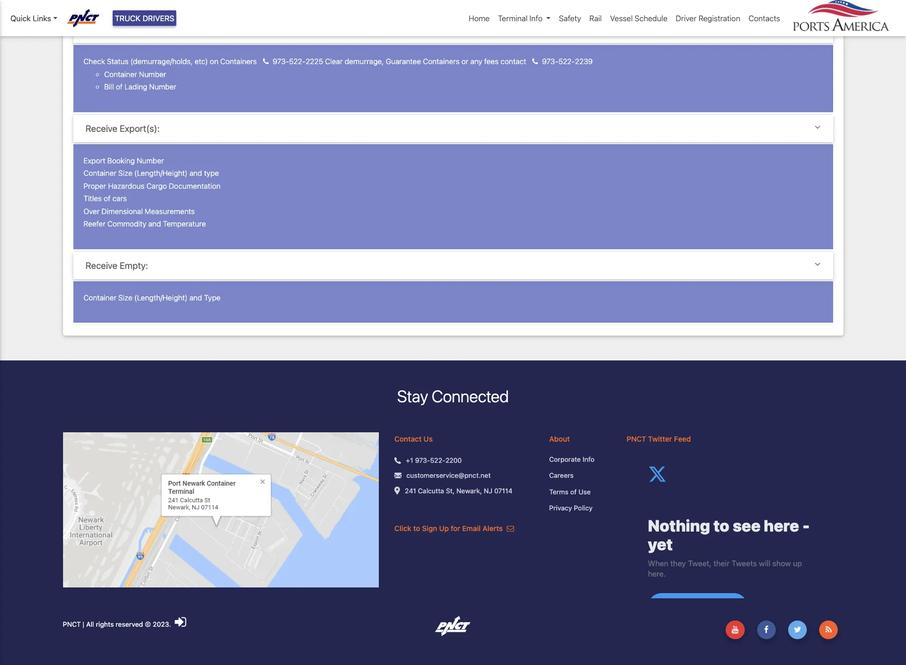 Task type: vqa. For each thing, say whether or not it's contained in the screenshot.
The Learn
no



Task type: describe. For each thing, give the bounding box(es) containing it.
click
[[395, 524, 412, 533]]

privacy
[[550, 504, 573, 512]]

angle down image for delivery:
[[815, 24, 821, 33]]

import delivery: link
[[86, 24, 821, 35]]

vessel schedule link
[[607, 8, 672, 28]]

of inside container number bill of lading number
[[116, 82, 123, 91]]

973-522-2225 link
[[259, 57, 323, 66]]

corporate info link
[[550, 455, 612, 465]]

email
[[463, 524, 481, 533]]

pnct twitter feed
[[627, 434, 692, 443]]

pnct for pnct | all rights reserved © 2023.
[[63, 620, 81, 628]]

receive export(s): link
[[86, 123, 821, 134]]

2 containers from the left
[[423, 57, 460, 66]]

terms of use link
[[550, 487, 612, 497]]

container size (length/height) and type
[[84, 293, 221, 302]]

contact
[[395, 434, 422, 443]]

1 vertical spatial number
[[149, 82, 177, 91]]

clear demurrage, guarantee containers or any fees contact
[[323, 57, 529, 66]]

cargo
[[147, 181, 167, 190]]

nj
[[484, 487, 493, 495]]

status
[[107, 57, 129, 66]]

1 containers from the left
[[220, 57, 257, 66]]

terminal info link
[[494, 8, 555, 28]]

info for corporate info
[[583, 455, 595, 463]]

commodity
[[108, 219, 147, 228]]

phone image for 973-522-2239
[[533, 58, 539, 65]]

temperature
[[163, 219, 206, 228]]

of inside export booking number container size (length/height) and type proper hazardous cargo documentation titles of cars over dimensional measurements reefer commodity and temperature
[[104, 194, 111, 203]]

number inside export booking number container size (length/height) and type proper hazardous cargo documentation titles of cars over dimensional measurements reefer commodity and temperature
[[137, 156, 164, 165]]

type
[[204, 169, 219, 178]]

size inside receive empty: "tab panel"
[[118, 293, 133, 302]]

for
[[451, 524, 461, 533]]

1 vertical spatial and
[[148, 219, 161, 228]]

stay
[[398, 387, 429, 406]]

check status (demurrage/holds, etc) on containers
[[84, 57, 259, 66]]

lading
[[125, 82, 147, 91]]

customerservice@pnct.net link
[[407, 471, 491, 481]]

safety
[[559, 13, 582, 23]]

feed
[[675, 434, 692, 443]]

over
[[84, 207, 100, 216]]

safety link
[[555, 8, 586, 28]]

measurements
[[145, 207, 195, 216]]

home
[[469, 13, 490, 23]]

type
[[204, 293, 221, 302]]

st,
[[446, 487, 455, 495]]

booking
[[107, 156, 135, 165]]

hazardous
[[108, 181, 145, 190]]

(demurrage/holds,
[[131, 57, 193, 66]]

contacts link
[[745, 8, 785, 28]]

pnct | all rights reserved © 2023.
[[63, 620, 173, 628]]

careers link
[[550, 471, 612, 481]]

receive empty: tab panel
[[73, 281, 834, 325]]

quick
[[10, 13, 31, 23]]

truck drivers link
[[113, 10, 177, 26]]

or
[[462, 57, 469, 66]]

241 calcutta st, newark, nj 07114 link
[[405, 486, 513, 496]]

driver registration
[[676, 13, 741, 23]]

newark,
[[457, 487, 482, 495]]

empty:
[[120, 260, 148, 271]]

check
[[84, 57, 105, 66]]

corporate
[[550, 455, 581, 463]]

privacy policy link
[[550, 503, 612, 514]]

empty delivery: tab panel
[[73, 0, 834, 15]]

+1 973-522-2200 link
[[406, 456, 462, 466]]

container for container size (length/height) and type
[[84, 293, 117, 302]]

cars
[[113, 194, 127, 203]]

truck
[[115, 13, 141, 23]]

tab list containing import delivery:
[[73, 0, 834, 326]]

export
[[84, 156, 106, 165]]

rail
[[590, 13, 602, 23]]

import delivery: tab panel
[[73, 45, 834, 114]]

and inside receive empty: "tab panel"
[[190, 293, 202, 302]]

container number bill of lading number
[[104, 70, 177, 91]]

vessel
[[611, 13, 633, 23]]

0 vertical spatial number
[[139, 70, 166, 78]]

522- for 2239
[[559, 57, 576, 66]]

(length/height) inside export booking number container size (length/height) and type proper hazardous cargo documentation titles of cars over dimensional measurements reefer commodity and temperature
[[134, 169, 188, 178]]

vessel schedule
[[611, 13, 668, 23]]

home link
[[465, 8, 494, 28]]

(length/height) inside receive empty: "tab panel"
[[134, 293, 188, 302]]

2239
[[576, 57, 593, 66]]



Task type: locate. For each thing, give the bounding box(es) containing it.
export booking number container size (length/height) and type proper hazardous cargo documentation titles of cars over dimensional measurements reefer commodity and temperature
[[84, 156, 221, 228]]

2 receive from the top
[[86, 260, 117, 271]]

rail link
[[586, 8, 607, 28]]

links
[[33, 13, 51, 23]]

angle down image inside import delivery: link
[[815, 24, 821, 33]]

calcutta
[[418, 487, 445, 495]]

1 horizontal spatial of
[[116, 82, 123, 91]]

phone image inside 973-522-2239 link
[[533, 58, 539, 65]]

2225
[[306, 57, 323, 66]]

angle down image for export(s):
[[815, 123, 821, 132]]

(length/height)
[[134, 169, 188, 178], [134, 293, 188, 302]]

of right bill
[[116, 82, 123, 91]]

pnct for pnct twitter feed
[[627, 434, 647, 443]]

0 vertical spatial info
[[530, 13, 543, 23]]

0 vertical spatial container
[[104, 70, 137, 78]]

241
[[405, 487, 417, 495]]

envelope o image
[[507, 525, 515, 532]]

info right terminal
[[530, 13, 543, 23]]

tab list
[[73, 0, 834, 326]]

and left the type
[[190, 293, 202, 302]]

0 horizontal spatial containers
[[220, 57, 257, 66]]

2200
[[446, 456, 462, 464]]

and down measurements on the left of the page
[[148, 219, 161, 228]]

to
[[414, 524, 421, 533]]

973-522-2239 link
[[529, 57, 593, 66]]

twitter
[[649, 434, 673, 443]]

pnct left twitter
[[627, 434, 647, 443]]

import
[[86, 24, 112, 35]]

phone image inside the '973-522-2225' link
[[263, 58, 269, 65]]

policy
[[574, 504, 593, 512]]

2 vertical spatial of
[[571, 488, 577, 496]]

size
[[118, 169, 133, 178], [118, 293, 133, 302]]

careers
[[550, 471, 574, 480]]

on
[[210, 57, 219, 66]]

(length/height) up cargo
[[134, 169, 188, 178]]

and up documentation
[[190, 169, 202, 178]]

receive export(s): tab panel
[[73, 144, 834, 251]]

1 phone image from the left
[[263, 58, 269, 65]]

©
[[145, 620, 151, 628]]

registration
[[699, 13, 741, 23]]

522-
[[289, 57, 306, 66], [559, 57, 576, 66], [431, 456, 446, 464]]

drivers
[[143, 13, 175, 23]]

bill
[[104, 82, 114, 91]]

2 size from the top
[[118, 293, 133, 302]]

documentation
[[169, 181, 221, 190]]

973-522-2239
[[541, 57, 593, 66]]

truck drivers
[[115, 13, 175, 23]]

contact us
[[395, 434, 433, 443]]

1 vertical spatial receive
[[86, 260, 117, 271]]

1 receive from the top
[[86, 123, 117, 134]]

0 vertical spatial receive
[[86, 123, 117, 134]]

1 vertical spatial angle down image
[[815, 123, 821, 132]]

export(s):
[[120, 123, 160, 134]]

delivery:
[[115, 24, 150, 35]]

receive
[[86, 123, 117, 134], [86, 260, 117, 271]]

all
[[86, 620, 94, 628]]

of left cars
[[104, 194, 111, 203]]

973- left 2239
[[543, 57, 559, 66]]

click to sign up for email alerts link
[[395, 524, 515, 533]]

reefer
[[84, 219, 106, 228]]

0 horizontal spatial of
[[104, 194, 111, 203]]

0 vertical spatial angle down image
[[815, 24, 821, 33]]

rights
[[96, 620, 114, 628]]

terminal
[[498, 13, 528, 23]]

angle down image inside receive export(s): link
[[815, 123, 821, 132]]

phone image left the 973-522-2225
[[263, 58, 269, 65]]

522- for 2225
[[289, 57, 306, 66]]

receive empty: link
[[86, 260, 821, 271]]

containers right on
[[220, 57, 257, 66]]

angle down image for empty:
[[815, 260, 821, 269]]

container inside export booking number container size (length/height) and type proper hazardous cargo documentation titles of cars over dimensional measurements reefer commodity and temperature
[[84, 169, 117, 178]]

connected
[[432, 387, 509, 406]]

973- for 973-522-2225
[[273, 57, 289, 66]]

demurrage,
[[345, 57, 384, 66]]

2 horizontal spatial 522-
[[559, 57, 576, 66]]

driver registration link
[[672, 8, 745, 28]]

fees
[[485, 57, 499, 66]]

container inside container number bill of lading number
[[104, 70, 137, 78]]

522- inside 'link'
[[431, 456, 446, 464]]

|
[[83, 620, 84, 628]]

phone image for 973-522-2225
[[263, 58, 269, 65]]

etc)
[[195, 57, 208, 66]]

size inside export booking number container size (length/height) and type proper hazardous cargo documentation titles of cars over dimensional measurements reefer commodity and temperature
[[118, 169, 133, 178]]

1 vertical spatial size
[[118, 293, 133, 302]]

0 horizontal spatial 973-
[[273, 57, 289, 66]]

1 (length/height) from the top
[[134, 169, 188, 178]]

receive for receive empty:
[[86, 260, 117, 271]]

1 vertical spatial pnct
[[63, 620, 81, 628]]

0 horizontal spatial phone image
[[263, 58, 269, 65]]

info for terminal info
[[530, 13, 543, 23]]

1 horizontal spatial pnct
[[627, 434, 647, 443]]

us
[[424, 434, 433, 443]]

phone image
[[263, 58, 269, 65], [533, 58, 539, 65]]

(length/height) down the empty:
[[134, 293, 188, 302]]

sign in image
[[175, 615, 186, 629]]

973-522-2225
[[271, 57, 323, 66]]

3 angle down image from the top
[[815, 260, 821, 269]]

container for container number bill of lading number
[[104, 70, 137, 78]]

info
[[530, 13, 543, 23], [583, 455, 595, 463]]

0 vertical spatial and
[[190, 169, 202, 178]]

container inside receive empty: "tab panel"
[[84, 293, 117, 302]]

2023.
[[153, 620, 171, 628]]

2 angle down image from the top
[[815, 123, 821, 132]]

1 vertical spatial info
[[583, 455, 595, 463]]

522- left clear
[[289, 57, 306, 66]]

1 horizontal spatial phone image
[[533, 58, 539, 65]]

522- down safety link
[[559, 57, 576, 66]]

pnct left |
[[63, 620, 81, 628]]

receive empty:
[[86, 260, 148, 271]]

2 vertical spatial angle down image
[[815, 260, 821, 269]]

receive for receive export(s):
[[86, 123, 117, 134]]

973- left 2225
[[273, 57, 289, 66]]

07114
[[495, 487, 513, 495]]

2 horizontal spatial 973-
[[543, 57, 559, 66]]

use
[[579, 488, 591, 496]]

phone image right contact
[[533, 58, 539, 65]]

973- for 973-522-2239
[[543, 57, 559, 66]]

1 vertical spatial (length/height)
[[134, 293, 188, 302]]

2 phone image from the left
[[533, 58, 539, 65]]

angle down image
[[815, 24, 821, 33], [815, 123, 821, 132], [815, 260, 821, 269]]

angle down image inside receive empty: link
[[815, 260, 821, 269]]

2 vertical spatial number
[[137, 156, 164, 165]]

0 horizontal spatial pnct
[[63, 620, 81, 628]]

contacts
[[749, 13, 781, 23]]

info up the careers link
[[583, 455, 595, 463]]

privacy policy
[[550, 504, 593, 512]]

driver
[[676, 13, 697, 23]]

customerservice@pnct.net
[[407, 471, 491, 480]]

0 horizontal spatial 522-
[[289, 57, 306, 66]]

0 vertical spatial (length/height)
[[134, 169, 188, 178]]

contact
[[501, 57, 527, 66]]

1 size from the top
[[118, 169, 133, 178]]

click to sign up for email alerts
[[395, 524, 505, 533]]

2 vertical spatial container
[[84, 293, 117, 302]]

973- inside 'link'
[[415, 456, 431, 464]]

1 horizontal spatial 522-
[[431, 456, 446, 464]]

size up hazardous
[[118, 169, 133, 178]]

0 vertical spatial of
[[116, 82, 123, 91]]

container up proper
[[84, 169, 117, 178]]

1 angle down image from the top
[[815, 24, 821, 33]]

+1
[[406, 456, 414, 464]]

2 horizontal spatial of
[[571, 488, 577, 496]]

of left use on the bottom right of page
[[571, 488, 577, 496]]

1 horizontal spatial 973-
[[415, 456, 431, 464]]

0 horizontal spatial info
[[530, 13, 543, 23]]

sign
[[422, 524, 438, 533]]

terminal info
[[498, 13, 543, 23]]

container down receive empty:
[[84, 293, 117, 302]]

522- up customerservice@pnct.net
[[431, 456, 446, 464]]

pnct
[[627, 434, 647, 443], [63, 620, 81, 628]]

schedule
[[635, 13, 668, 23]]

1 horizontal spatial info
[[583, 455, 595, 463]]

2 (length/height) from the top
[[134, 293, 188, 302]]

receive up export on the left
[[86, 123, 117, 134]]

+1 973-522-2200
[[406, 456, 462, 464]]

of inside terms of use link
[[571, 488, 577, 496]]

2 vertical spatial and
[[190, 293, 202, 302]]

corporate info
[[550, 455, 595, 463]]

alerts
[[483, 524, 503, 533]]

1 vertical spatial of
[[104, 194, 111, 203]]

clear
[[325, 57, 343, 66]]

containers left "or"
[[423, 57, 460, 66]]

1 vertical spatial container
[[84, 169, 117, 178]]

973- right +1
[[415, 456, 431, 464]]

973-
[[273, 57, 289, 66], [543, 57, 559, 66], [415, 456, 431, 464]]

reserved
[[116, 620, 143, 628]]

0 vertical spatial size
[[118, 169, 133, 178]]

container down status on the left top of page
[[104, 70, 137, 78]]

0 vertical spatial pnct
[[627, 434, 647, 443]]

size down the empty:
[[118, 293, 133, 302]]

receive left the empty:
[[86, 260, 117, 271]]

1 horizontal spatial containers
[[423, 57, 460, 66]]

guarantee
[[386, 57, 421, 66]]

terms
[[550, 488, 569, 496]]

any
[[471, 57, 483, 66]]

and
[[190, 169, 202, 178], [148, 219, 161, 228], [190, 293, 202, 302]]



